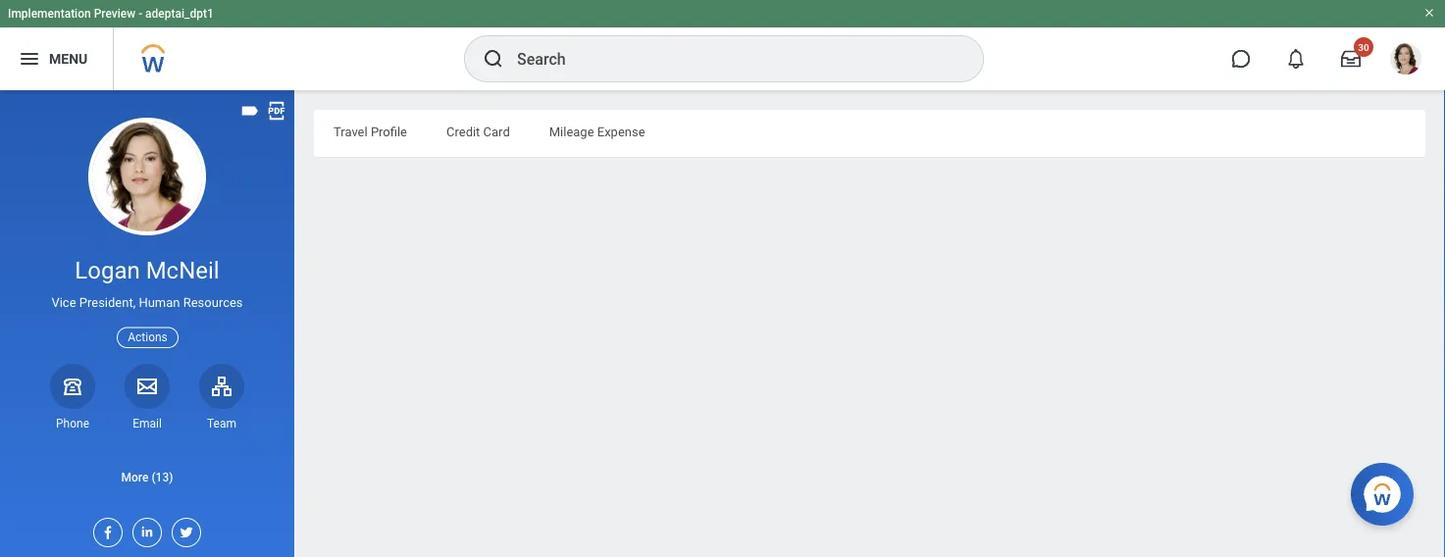 Task type: vqa. For each thing, say whether or not it's contained in the screenshot.
"Field Label" column header on the bottom left of the page
no



Task type: locate. For each thing, give the bounding box(es) containing it.
credit card
[[446, 124, 510, 139]]

notifications large image
[[1286, 49, 1306, 69]]

logan mcneil
[[75, 257, 219, 284]]

view team image
[[210, 375, 233, 398]]

human
[[139, 295, 180, 310]]

tab list containing travel profile
[[314, 110, 1425, 157]]

linkedin image
[[133, 519, 155, 540]]

adeptai_dpt1
[[145, 7, 214, 21]]

actions
[[128, 331, 168, 344]]

implementation
[[8, 7, 91, 21]]

tab list
[[314, 110, 1425, 157]]

30
[[1358, 41, 1369, 53]]

view printable version (pdf) image
[[266, 100, 287, 122]]

logan
[[75, 257, 140, 284]]

more (13) button
[[0, 465, 294, 489]]

president,
[[79, 295, 136, 310]]

menu
[[49, 51, 88, 67]]

preview
[[94, 7, 136, 21]]

travel profile
[[334, 124, 407, 139]]

credit
[[446, 124, 480, 139]]

twitter image
[[173, 519, 194, 541]]

search image
[[482, 47, 505, 71]]

phone
[[56, 417, 89, 431]]

email
[[133, 417, 162, 431]]

more (13)
[[121, 470, 173, 484]]

vice president, human resources
[[51, 295, 243, 310]]

profile
[[371, 124, 407, 139]]



Task type: describe. For each thing, give the bounding box(es) containing it.
tag image
[[239, 100, 261, 122]]

actions button
[[117, 327, 178, 348]]

mileage
[[549, 124, 594, 139]]

card
[[483, 124, 510, 139]]

vice
[[51, 295, 76, 310]]

phone logan mcneil element
[[50, 416, 95, 432]]

Search Workday  search field
[[517, 37, 943, 80]]

mcneil
[[146, 257, 219, 284]]

team logan mcneil element
[[199, 416, 244, 432]]

justify image
[[18, 47, 41, 71]]

email button
[[125, 364, 170, 432]]

-
[[138, 7, 142, 21]]

inbox large image
[[1341, 49, 1361, 69]]

resources
[[183, 295, 243, 310]]

travel
[[334, 124, 368, 139]]

(13)
[[151, 470, 173, 484]]

team
[[207, 417, 236, 431]]

mail image
[[135, 375, 159, 398]]

phone image
[[59, 375, 86, 398]]

more
[[121, 470, 149, 484]]

profile logan mcneil image
[[1390, 43, 1421, 79]]

menu button
[[0, 27, 113, 90]]

close environment banner image
[[1423, 7, 1435, 19]]

menu banner
[[0, 0, 1445, 90]]

30 button
[[1329, 37, 1373, 80]]

more (13) button
[[0, 457, 294, 496]]

navigation pane region
[[0, 90, 294, 557]]

team link
[[199, 364, 244, 432]]

expense
[[597, 124, 645, 139]]

phone button
[[50, 364, 95, 432]]

email logan mcneil element
[[125, 416, 170, 432]]

implementation preview -   adeptai_dpt1
[[8, 7, 214, 21]]

facebook image
[[94, 519, 116, 541]]

mileage expense
[[549, 124, 645, 139]]



